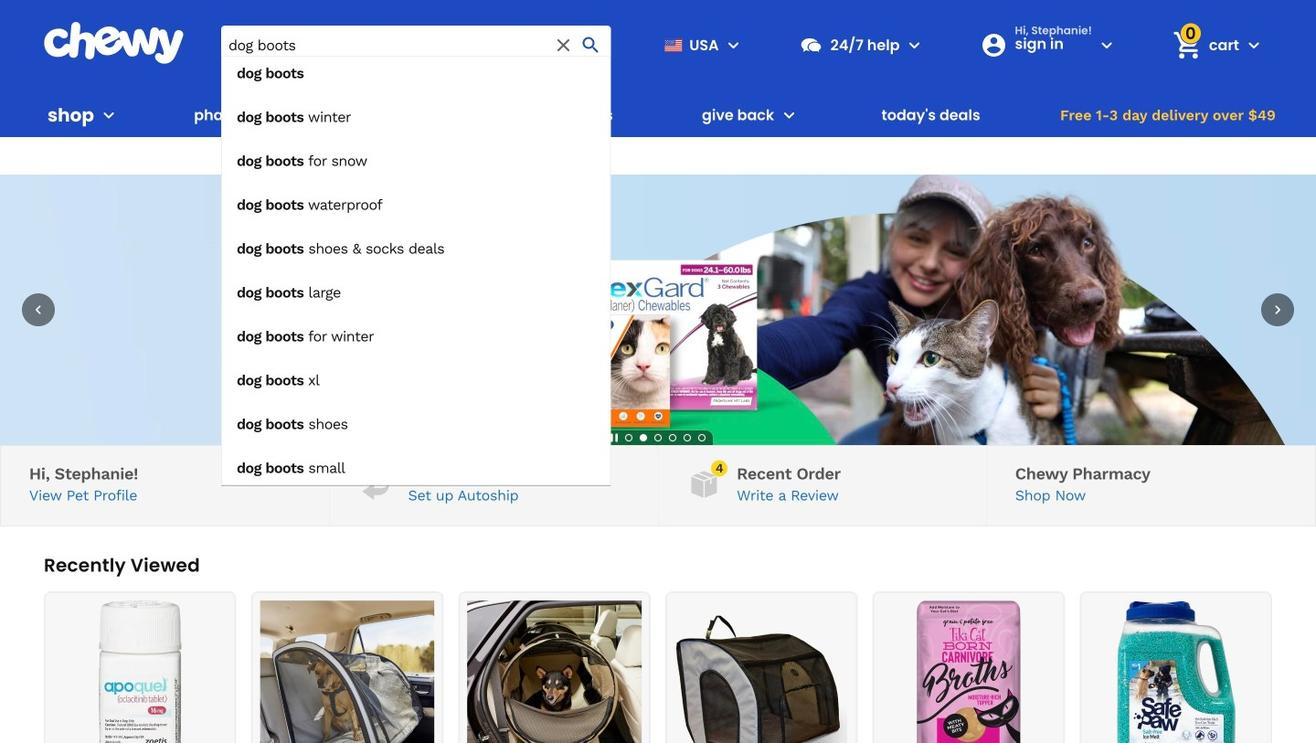 Task type: vqa. For each thing, say whether or not it's contained in the screenshot.
24/7 help
no



Task type: describe. For each thing, give the bounding box(es) containing it.
stop automatic slide show image
[[607, 431, 622, 445]]

submit search image
[[580, 34, 602, 56]]

20% off your first pharmacy order* with code rx20. shop now. image
[[0, 175, 1316, 445]]

account menu image
[[1096, 34, 1118, 56]]

apoquel (oclacitinib) tablets for dogs, 16-mg, 30 tablets image
[[53, 601, 227, 743]]

delete search image
[[553, 34, 575, 56]]

0 vertical spatial menu image
[[723, 34, 745, 56]]

choose slide to display. group
[[622, 431, 709, 445]]

site banner
[[0, 0, 1316, 485]]

items image
[[1171, 29, 1203, 61]]

cart menu image
[[1243, 34, 1265, 56]]



Task type: locate. For each thing, give the bounding box(es) containing it.
give back menu image
[[778, 104, 800, 126]]

k&h pet products travel safety pet carrier, medium image
[[675, 601, 849, 743]]

Search text field
[[221, 25, 611, 65]]

chewy support image
[[800, 33, 823, 57]]

list
[[44, 591, 1273, 743]]

chewy home image
[[43, 22, 185, 64]]

list box inside site banner
[[221, 56, 611, 485]]

safe paw petsafe ice melt for dogs & cats, 8-lb jug image
[[1089, 601, 1263, 743]]

list box
[[221, 56, 611, 485]]

/ image
[[358, 467, 394, 502]]

1 horizontal spatial menu image
[[723, 34, 745, 56]]

/ image
[[687, 467, 722, 502]]

menu image
[[723, 34, 745, 56], [98, 104, 120, 126]]

menu image left chewy support image
[[723, 34, 745, 56]]

1 vertical spatial menu image
[[98, 104, 120, 126]]

tiki cat broths salmon in broth with meaty bits grain-free wet cat food topper, 1.3-oz pouch, case of 12 image
[[882, 601, 1056, 743]]

Product search field
[[221, 25, 611, 485]]

help menu image
[[904, 34, 926, 56]]

frisco travel safety dog  & cat carrier, large image
[[260, 601, 435, 743]]

cool runners pet tube soft kennel car crate with carrying case image
[[467, 601, 642, 743]]

menu image down chewy home 'image'
[[98, 104, 120, 126]]

0 horizontal spatial menu image
[[98, 104, 120, 126]]



